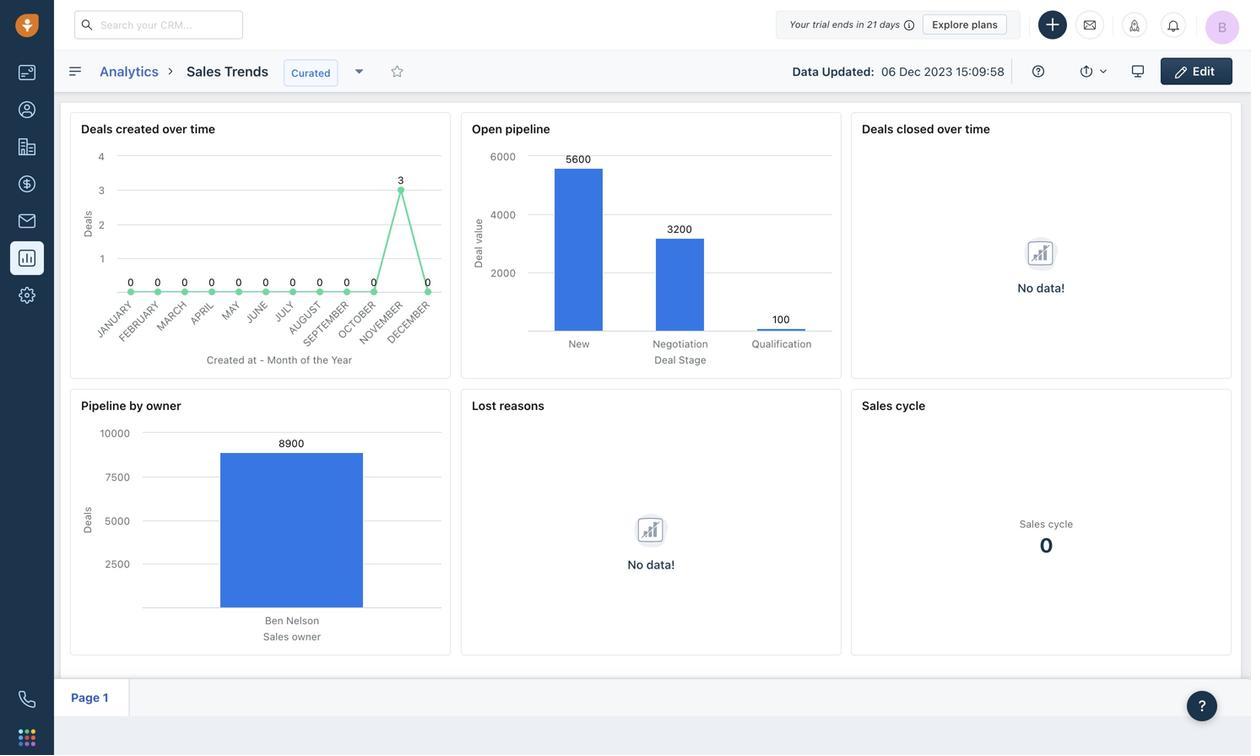 Task type: vqa. For each thing, say whether or not it's contained in the screenshot.
the plans
yes



Task type: locate. For each thing, give the bounding box(es) containing it.
your
[[789, 19, 810, 30]]

freshworks switcher image
[[19, 730, 35, 747]]

plans
[[972, 19, 998, 30]]

your trial ends in 21 days
[[789, 19, 900, 30]]

phone image
[[19, 691, 35, 708]]

days
[[880, 19, 900, 30]]

phone element
[[10, 683, 44, 717]]

explore
[[932, 19, 969, 30]]



Task type: describe. For each thing, give the bounding box(es) containing it.
explore plans link
[[923, 14, 1007, 35]]

explore plans
[[932, 19, 998, 30]]

Search your CRM... text field
[[74, 11, 243, 39]]

trial
[[812, 19, 829, 30]]

in
[[856, 19, 864, 30]]

21
[[867, 19, 877, 30]]

ends
[[832, 19, 854, 30]]

send email image
[[1084, 18, 1096, 32]]



